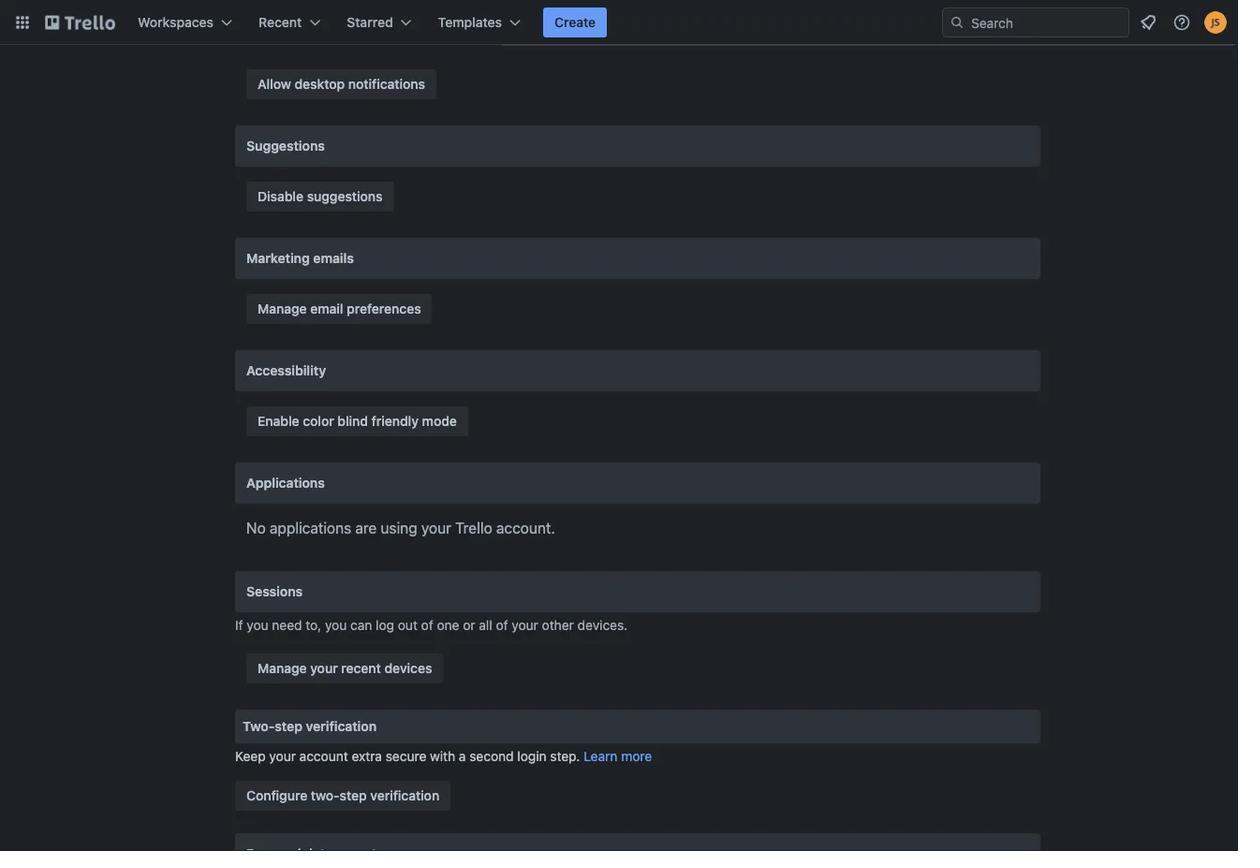 Task type: locate. For each thing, give the bounding box(es) containing it.
keep
[[235, 749, 266, 765]]

blind
[[338, 414, 368, 429]]

0 horizontal spatial you
[[247, 618, 269, 634]]

you right to,
[[325, 618, 347, 634]]

marketing
[[246, 251, 310, 266]]

enable color blind friendly mode link
[[246, 407, 469, 437]]

0 horizontal spatial step
[[275, 719, 303, 735]]

manage down the need
[[258, 661, 307, 677]]

0 vertical spatial step
[[275, 719, 303, 735]]

with
[[430, 749, 456, 765]]

0 horizontal spatial of
[[421, 618, 434, 634]]

of right the out
[[421, 618, 434, 634]]

configure two-step verification link
[[235, 782, 451, 812]]

your
[[422, 520, 452, 537], [512, 618, 539, 634], [310, 661, 338, 677], [269, 749, 296, 765]]

step
[[275, 719, 303, 735], [340, 789, 367, 804]]

allow
[[258, 76, 291, 92]]

verification up account
[[306, 719, 377, 735]]

1 vertical spatial step
[[340, 789, 367, 804]]

manage email preferences link
[[246, 294, 433, 324]]

devices.
[[578, 618, 628, 634]]

learn more link
[[584, 749, 652, 765]]

1 vertical spatial verification
[[371, 789, 440, 804]]

manage
[[258, 301, 307, 317], [258, 661, 307, 677]]

verification
[[306, 719, 377, 735], [371, 789, 440, 804]]

can
[[351, 618, 372, 634]]

you
[[247, 618, 269, 634], [325, 618, 347, 634]]

john smith (johnsmith38824343) image
[[1205, 11, 1228, 34]]

login
[[518, 749, 547, 765]]

templates button
[[427, 7, 532, 37]]

keep your account extra secure with a second login step. learn more
[[235, 749, 652, 765]]

1 horizontal spatial you
[[325, 618, 347, 634]]

0 vertical spatial manage
[[258, 301, 307, 317]]

templates
[[438, 15, 502, 30]]

2 of from the left
[[496, 618, 508, 634]]

applications
[[246, 476, 325, 491]]

color
[[303, 414, 334, 429]]

region
[[235, 0, 1041, 58]]

sessions
[[246, 584, 303, 600]]

manage left the email
[[258, 301, 307, 317]]

account
[[300, 749, 348, 765]]

1 of from the left
[[421, 618, 434, 634]]

open information menu image
[[1173, 13, 1192, 32]]

1 horizontal spatial step
[[340, 789, 367, 804]]

need
[[272, 618, 302, 634]]

step up account
[[275, 719, 303, 735]]

1 horizontal spatial of
[[496, 618, 508, 634]]

1 vertical spatial manage
[[258, 661, 307, 677]]

manage for manage email preferences
[[258, 301, 307, 317]]

if
[[235, 618, 243, 634]]

all
[[479, 618, 493, 634]]

notifications
[[349, 76, 425, 92]]

of right all on the bottom of the page
[[496, 618, 508, 634]]

using
[[381, 520, 418, 537]]

your left recent
[[310, 661, 338, 677]]

step down extra
[[340, 789, 367, 804]]

your right using
[[422, 520, 452, 537]]

2 you from the left
[[325, 618, 347, 634]]

applications
[[270, 520, 352, 537]]

recent button
[[247, 7, 332, 37]]

your right keep
[[269, 749, 296, 765]]

2 manage from the top
[[258, 661, 307, 677]]

create button
[[544, 7, 607, 37]]

0 notifications image
[[1138, 11, 1160, 34]]

manage for manage your recent devices
[[258, 661, 307, 677]]

1 manage from the top
[[258, 301, 307, 317]]

manage your recent devices link
[[246, 654, 444, 684]]

disable suggestions link
[[246, 182, 394, 212]]

secure
[[386, 749, 427, 765]]

0 vertical spatial verification
[[306, 719, 377, 735]]

more
[[622, 749, 652, 765]]

of
[[421, 618, 434, 634], [496, 618, 508, 634]]

one
[[437, 618, 460, 634]]

two-step verification
[[243, 719, 377, 735]]

starred
[[347, 15, 393, 30]]

1 you from the left
[[247, 618, 269, 634]]

you right if
[[247, 618, 269, 634]]

marketing emails
[[246, 251, 354, 266]]

desktop
[[295, 76, 345, 92]]

verification down secure
[[371, 789, 440, 804]]



Task type: describe. For each thing, give the bounding box(es) containing it.
other
[[542, 618, 574, 634]]

to,
[[306, 618, 322, 634]]

a
[[459, 749, 466, 765]]

primary element
[[0, 0, 1239, 45]]

mode
[[422, 414, 457, 429]]

your inside manage your recent devices link
[[310, 661, 338, 677]]

allow desktop notifications
[[258, 76, 425, 92]]

manage email preferences
[[258, 301, 421, 317]]

allow desktop notifications link
[[246, 69, 437, 99]]

if you need to, you can log out of one or all of your other devices.
[[235, 618, 628, 634]]

suggestions
[[246, 138, 325, 154]]

account.
[[497, 520, 556, 537]]

suggestions
[[307, 189, 383, 204]]

recent
[[259, 15, 302, 30]]

disable suggestions
[[258, 189, 383, 204]]

configure
[[246, 789, 308, 804]]

or
[[463, 618, 476, 634]]

extra
[[352, 749, 382, 765]]

two-
[[243, 719, 275, 735]]

recent
[[341, 661, 381, 677]]

accessibility
[[246, 363, 326, 379]]

learn
[[584, 749, 618, 765]]

create
[[555, 15, 596, 30]]

emails
[[313, 251, 354, 266]]

two-
[[311, 789, 340, 804]]

manage your recent devices
[[258, 661, 432, 677]]

workspaces
[[138, 15, 214, 30]]

your left other
[[512, 618, 539, 634]]

friendly
[[372, 414, 419, 429]]

enable
[[258, 414, 299, 429]]

out
[[398, 618, 418, 634]]

starred button
[[336, 7, 423, 37]]

trello
[[455, 520, 493, 537]]

no
[[246, 520, 266, 537]]

disable
[[258, 189, 304, 204]]

preferences
[[347, 301, 421, 317]]

second
[[470, 749, 514, 765]]

step.
[[550, 749, 580, 765]]

email
[[310, 301, 343, 317]]

configure two-step verification
[[246, 789, 440, 804]]

Search field
[[943, 7, 1130, 37]]

log
[[376, 618, 395, 634]]

no applications are using your trello account.
[[246, 520, 556, 537]]

back to home image
[[45, 7, 115, 37]]

devices
[[385, 661, 432, 677]]

enable color blind friendly mode
[[258, 414, 457, 429]]

are
[[356, 520, 377, 537]]

workspaces button
[[127, 7, 244, 37]]

search image
[[950, 15, 965, 30]]



Task type: vqa. For each thing, say whether or not it's contained in the screenshot.
Ruby Anderson (rubyanderson7) IMAGE
no



